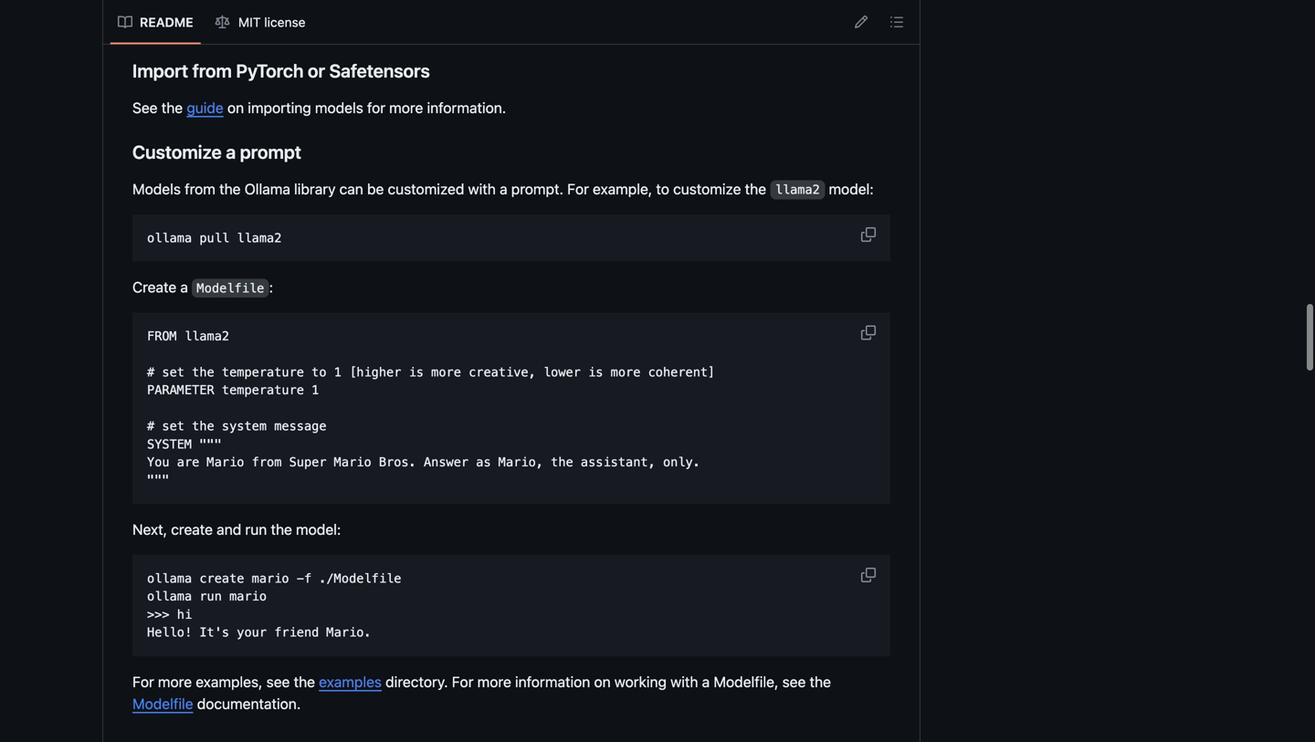 Task type: locate. For each thing, give the bounding box(es) containing it.
modelfile link
[[132, 695, 193, 713]]

and
[[217, 521, 241, 538]]

mario right are
[[207, 455, 244, 469]]

0 vertical spatial with
[[468, 180, 496, 198]]

system
[[147, 437, 192, 451]]

create for next,
[[171, 521, 213, 538]]

see up documentation.
[[266, 673, 290, 691]]

mit license link
[[208, 8, 314, 37]]

with right working
[[671, 673, 698, 691]]

set up parameter
[[162, 365, 184, 379]]

for
[[567, 180, 589, 198], [132, 673, 154, 691], [452, 673, 474, 691]]

2 copy image from the top
[[861, 227, 876, 242]]

is right lower
[[588, 365, 603, 379]]

on
[[227, 99, 244, 116], [594, 673, 611, 691]]

1 is from the left
[[409, 365, 424, 379]]

1 horizontal spatial llama2
[[237, 231, 282, 245]]

create inside ollama create mario -f ./modelfile ollama run mario >>> hi hello! it's your friend mario.
[[199, 572, 244, 586]]

1 vertical spatial to
[[312, 365, 327, 379]]

guide link
[[187, 99, 224, 116]]

1 vertical spatial set
[[162, 419, 184, 433]]

from for models
[[185, 180, 215, 198]]

from down customize a prompt
[[185, 180, 215, 198]]

book image
[[118, 15, 132, 30]]

directory.
[[386, 673, 448, 691]]

from
[[192, 60, 232, 81], [185, 180, 215, 198], [252, 455, 282, 469]]

run inside ollama create mario -f ./modelfile ollama run mario >>> hi hello! it's your friend mario.
[[199, 590, 222, 604]]

1
[[334, 365, 341, 379], [312, 383, 319, 397]]

llama2 inside models from the ollama library can be customized with a prompt. for example, to customize the llama2 model:
[[775, 183, 820, 197]]

0 vertical spatial modelfile
[[197, 281, 264, 295]]

1 horizontal spatial for
[[452, 673, 474, 691]]

1 left [higher
[[334, 365, 341, 379]]

customize a prompt
[[132, 141, 301, 162]]

is
[[409, 365, 424, 379], [588, 365, 603, 379]]

on right the guide link
[[227, 99, 244, 116]]

""" down "you"
[[147, 473, 169, 487]]

4 copy image from the top
[[861, 568, 876, 583]]

1 horizontal spatial mario
[[334, 455, 371, 469]]

# up parameter
[[147, 365, 155, 379]]

customize
[[132, 141, 222, 162]]

0 horizontal spatial """
[[147, 473, 169, 487]]

example,
[[593, 180, 652, 198]]

1 horizontal spatial modelfile
[[197, 281, 264, 295]]

run
[[229, 6, 251, 21], [245, 521, 267, 538], [199, 590, 222, 604]]

1 vertical spatial with
[[671, 673, 698, 691]]

creative,
[[469, 365, 536, 379]]

1 vertical spatial modelfile
[[132, 695, 193, 713]]

2 see from the left
[[782, 673, 806, 691]]

mario up your
[[229, 590, 267, 604]]

0 horizontal spatial with
[[468, 180, 496, 198]]

a right create
[[180, 279, 188, 296]]

llama2 right customize
[[775, 183, 820, 197]]

""" up are
[[199, 437, 222, 451]]

llama2 right pull at the top
[[237, 231, 282, 245]]

see
[[132, 99, 158, 116]]

0 horizontal spatial modelfile
[[132, 695, 193, 713]]

mario left -
[[252, 572, 289, 586]]

modelfile left :
[[197, 281, 264, 295]]

1 vertical spatial #
[[147, 419, 155, 433]]

0 vertical spatial from
[[192, 60, 232, 81]]

for up modelfile 'link'
[[132, 673, 154, 691]]

1 set from the top
[[162, 365, 184, 379]]

from
[[147, 329, 177, 343]]

to right the example, on the top
[[656, 180, 669, 198]]

a left prompt in the left of the page
[[226, 141, 236, 162]]

1 horizontal spatial see
[[782, 673, 806, 691]]

2 vertical spatial from
[[252, 455, 282, 469]]

llama2
[[775, 183, 820, 197], [237, 231, 282, 245], [184, 329, 229, 343]]

ollama pull llama2
[[147, 231, 282, 245]]

2 vertical spatial run
[[199, 590, 222, 604]]

with inside for more examples, see the examples directory. for more information on working with a modelfile, see the modelfile documentation.
[[671, 673, 698, 691]]

0 horizontal spatial llama2
[[184, 329, 229, 343]]

you
[[147, 455, 169, 469]]

on inside for more examples, see the examples directory. for more information on working with a modelfile, see the modelfile documentation.
[[594, 673, 611, 691]]

see
[[266, 673, 290, 691], [782, 673, 806, 691]]

1 temperature from the top
[[222, 365, 304, 379]]

2 horizontal spatial llama2
[[775, 183, 820, 197]]

create down the and
[[199, 572, 244, 586]]

set
[[162, 365, 184, 379], [162, 419, 184, 433]]

1 horizontal spatial model:
[[829, 180, 874, 198]]

to left [higher
[[312, 365, 327, 379]]

your
[[237, 626, 267, 640]]

0 vertical spatial on
[[227, 99, 244, 116]]

list containing readme
[[111, 8, 314, 37]]

0 vertical spatial set
[[162, 365, 184, 379]]

to
[[656, 180, 669, 198], [312, 365, 327, 379]]

0 vertical spatial #
[[147, 365, 155, 379]]

1 horizontal spatial on
[[594, 673, 611, 691]]

the up the system
[[192, 419, 214, 433]]

0 vertical spatial 1
[[334, 365, 341, 379]]

1 vertical spatial model:
[[296, 521, 341, 538]]

on left working
[[594, 673, 611, 691]]

copy image
[[861, 3, 876, 17], [861, 227, 876, 242], [861, 326, 876, 340], [861, 568, 876, 583]]

1 vertical spatial on
[[594, 673, 611, 691]]

example
[[259, 6, 311, 21]]

from for import
[[192, 60, 232, 81]]

0 horizontal spatial 1
[[312, 383, 319, 397]]

0 horizontal spatial see
[[266, 673, 290, 691]]

0 horizontal spatial mario
[[207, 455, 244, 469]]

a inside for more examples, see the examples directory. for more information on working with a modelfile, see the modelfile documentation.
[[702, 673, 710, 691]]

modelfile inside create a modelfile :
[[197, 281, 264, 295]]

mario left bros.
[[334, 455, 371, 469]]

next,
[[132, 521, 167, 538]]

1 horizontal spatial to
[[656, 180, 669, 198]]

0 vertical spatial mario
[[252, 572, 289, 586]]

create
[[171, 521, 213, 538], [199, 572, 244, 586]]

from left the super
[[252, 455, 282, 469]]

ollama
[[176, 6, 221, 21], [147, 231, 192, 245], [147, 572, 192, 586], [147, 590, 192, 604]]

2 temperature from the top
[[222, 383, 304, 397]]

is right [higher
[[409, 365, 424, 379]]

temperature
[[222, 365, 304, 379], [222, 383, 304, 397]]

1 horizontal spatial is
[[588, 365, 603, 379]]

#
[[147, 365, 155, 379], [147, 419, 155, 433]]

hi
[[177, 608, 192, 622]]

from up guide
[[192, 60, 232, 81]]

the up parameter
[[192, 365, 214, 379]]

information.
[[427, 99, 506, 116]]

1 horizontal spatial with
[[671, 673, 698, 691]]

# up the system
[[147, 419, 155, 433]]

for right prompt.
[[567, 180, 589, 198]]

0 horizontal spatial is
[[409, 365, 424, 379]]

ollama create mario -f ./modelfile ollama run mario >>> hi hello! it's your friend mario.
[[147, 572, 401, 640]]

create left the and
[[171, 521, 213, 538]]

import from pytorch or safetensors
[[132, 60, 430, 81]]

3 copy image from the top
[[861, 326, 876, 340]]

2 horizontal spatial for
[[567, 180, 589, 198]]

are
[[177, 455, 199, 469]]

mario
[[252, 572, 289, 586], [229, 590, 267, 604]]

0 horizontal spatial to
[[312, 365, 327, 379]]

importing
[[248, 99, 311, 116]]

0 vertical spatial model:
[[829, 180, 874, 198]]

models
[[132, 180, 181, 198]]

assistant,
[[581, 455, 656, 469]]

set up the system
[[162, 419, 184, 433]]

1 horizontal spatial """
[[199, 437, 222, 451]]

0 vertical spatial """
[[199, 437, 222, 451]]

the
[[161, 99, 183, 116], [219, 180, 241, 198], [745, 180, 766, 198], [192, 365, 214, 379], [192, 419, 214, 433], [551, 455, 573, 469], [271, 521, 292, 538], [294, 673, 315, 691], [810, 673, 831, 691]]

bros.
[[379, 455, 416, 469]]

prompt.
[[511, 180, 563, 198]]

./modelfile
[[319, 572, 401, 586]]

a left the modelfile,
[[702, 673, 710, 691]]

0 vertical spatial create
[[171, 521, 213, 538]]

mario
[[207, 455, 244, 469], [334, 455, 371, 469]]

1 vertical spatial from
[[185, 180, 215, 198]]

0 vertical spatial temperature
[[222, 365, 304, 379]]

modelfile down hello!
[[132, 695, 193, 713]]

mario,
[[499, 455, 543, 469]]

import
[[132, 60, 188, 81]]

1 up the message in the bottom left of the page
[[312, 383, 319, 397]]

2 is from the left
[[588, 365, 603, 379]]

law image
[[215, 15, 230, 30]]

see right the modelfile,
[[782, 673, 806, 691]]

for right directory.
[[452, 673, 474, 691]]

the right customize
[[745, 180, 766, 198]]

with
[[468, 180, 496, 198], [671, 673, 698, 691]]

1 vertical spatial llama2
[[237, 231, 282, 245]]

copy image for ollama create mario -f ./modelfile ollama run mario >>> hi hello! it's your friend mario.
[[861, 568, 876, 583]]

2 vertical spatial llama2
[[184, 329, 229, 343]]

mit license
[[238, 15, 306, 30]]

ollama for ollama create mario -f ./modelfile ollama run mario >>> hi hello! it's your friend mario.
[[147, 572, 192, 586]]

1 copy image from the top
[[861, 3, 876, 17]]

with left prompt.
[[468, 180, 496, 198]]

"""
[[199, 437, 222, 451], [147, 473, 169, 487]]

modelfile
[[197, 281, 264, 295], [132, 695, 193, 713]]

as
[[476, 455, 491, 469]]

1 vertical spatial """
[[147, 473, 169, 487]]

edit file image
[[854, 15, 869, 29]]

friend
[[274, 626, 319, 640]]

1 vertical spatial create
[[199, 572, 244, 586]]

see the guide on importing models for more information.
[[132, 99, 506, 116]]

hello!
[[147, 626, 192, 640]]

1 # from the top
[[147, 365, 155, 379]]

1 vertical spatial temperature
[[222, 383, 304, 397]]

message
[[274, 419, 327, 433]]

more
[[389, 99, 423, 116], [431, 365, 461, 379], [611, 365, 641, 379], [158, 673, 192, 691], [477, 673, 511, 691]]

0 vertical spatial llama2
[[775, 183, 820, 197]]

llama2 right from
[[184, 329, 229, 343]]

to inside from llama2 # set the temperature to 1 [higher is more creative, lower is more coherent] parameter temperature 1 # set the system message system """ you are mario from super mario bros. answer as mario, the assistant, only. """
[[312, 365, 327, 379]]

list
[[111, 8, 314, 37]]

system
[[222, 419, 267, 433]]

0 horizontal spatial on
[[227, 99, 244, 116]]



Task type: describe. For each thing, give the bounding box(es) containing it.
outline image
[[890, 15, 904, 29]]

be
[[367, 180, 384, 198]]

for
[[367, 99, 385, 116]]

0 vertical spatial to
[[656, 180, 669, 198]]

library
[[294, 180, 336, 198]]

safetensors
[[329, 60, 430, 81]]

for more examples, see the examples directory. for more information on working with a modelfile, see the modelfile documentation.
[[132, 673, 831, 713]]

mit
[[238, 15, 261, 30]]

0 horizontal spatial for
[[132, 673, 154, 691]]

:
[[269, 279, 273, 296]]

-
[[297, 572, 304, 586]]

next, create and run the model:
[[132, 521, 341, 538]]

the left ollama
[[219, 180, 241, 198]]

more up modelfile 'link'
[[158, 673, 192, 691]]

modelfile inside for more examples, see the examples directory. for more information on working with a modelfile, see the modelfile documentation.
[[132, 695, 193, 713]]

>>>
[[147, 608, 169, 622]]

models
[[315, 99, 363, 116]]

1 mario from the left
[[207, 455, 244, 469]]

lower
[[543, 365, 581, 379]]

1 see from the left
[[266, 673, 290, 691]]

mario.
[[327, 626, 371, 640]]

copy image for ollama pull llama2
[[861, 227, 876, 242]]

more right for
[[389, 99, 423, 116]]

the right the and
[[271, 521, 292, 538]]

the right the modelfile,
[[810, 673, 831, 691]]

the right see on the top left of the page
[[161, 99, 183, 116]]

a left prompt.
[[500, 180, 507, 198]]

from inside from llama2 # set the temperature to 1 [higher is more creative, lower is more coherent] parameter temperature 1 # set the system message system """ you are mario from super mario bros. answer as mario, the assistant, only. """
[[252, 455, 282, 469]]

readme link
[[111, 8, 201, 37]]

can
[[339, 180, 363, 198]]

or
[[308, 60, 325, 81]]

more left 'coherent]'
[[611, 365, 641, 379]]

1 vertical spatial run
[[245, 521, 267, 538]]

f
[[304, 572, 312, 586]]

from llama2 # set the temperature to 1 [higher is more creative, lower is more coherent] parameter temperature 1 # set the system message system """ you are mario from super mario bros. answer as mario, the assistant, only. """
[[147, 329, 715, 487]]

coherent]
[[648, 365, 715, 379]]

1 vertical spatial mario
[[229, 590, 267, 604]]

customize
[[673, 180, 741, 198]]

0 vertical spatial run
[[229, 6, 251, 21]]

only.
[[663, 455, 700, 469]]

ollama
[[245, 180, 290, 198]]

license
[[264, 15, 306, 30]]

2 # from the top
[[147, 419, 155, 433]]

ollama for ollama pull llama2
[[147, 231, 192, 245]]

answer
[[424, 455, 469, 469]]

documentation.
[[197, 695, 301, 713]]

parameter
[[147, 383, 214, 397]]

0 horizontal spatial model:
[[296, 521, 341, 538]]

examples link
[[319, 673, 382, 691]]

examples
[[319, 673, 382, 691]]

ollama for ollama run example
[[176, 6, 221, 21]]

customized
[[388, 180, 464, 198]]

it's
[[199, 626, 229, 640]]

more left information
[[477, 673, 511, 691]]

information
[[515, 673, 590, 691]]

pytorch
[[236, 60, 304, 81]]

1 horizontal spatial 1
[[334, 365, 341, 379]]

create
[[132, 279, 176, 296]]

1 vertical spatial 1
[[312, 383, 319, 397]]

modelfile,
[[714, 673, 779, 691]]

more left creative,
[[431, 365, 461, 379]]

2 mario from the left
[[334, 455, 371, 469]]

llama2 inside from llama2 # set the temperature to 1 [higher is more creative, lower is more coherent] parameter temperature 1 # set the system message system """ you are mario from super mario bros. answer as mario, the assistant, only. """
[[184, 329, 229, 343]]

copy image for ollama run example
[[861, 3, 876, 17]]

the left examples
[[294, 673, 315, 691]]

2 set from the top
[[162, 419, 184, 433]]

pull
[[199, 231, 229, 245]]

ollama run example
[[176, 6, 311, 21]]

guide
[[187, 99, 224, 116]]

[higher
[[349, 365, 401, 379]]

models from the ollama library can be customized with a prompt. for example, to customize the llama2 model:
[[132, 180, 874, 198]]

the right mario,
[[551, 455, 573, 469]]

copy image for from llama2 # set the temperature to 1 [higher is more creative, lower is more coherent] parameter temperature 1 # set the system message system """ you are mario from super mario bros. answer as mario, the assistant, only. """
[[861, 326, 876, 340]]

prompt
[[240, 141, 301, 162]]

super
[[289, 455, 327, 469]]

readme
[[140, 15, 193, 30]]

create for ollama
[[199, 572, 244, 586]]

examples,
[[196, 673, 263, 691]]

create a modelfile :
[[132, 279, 273, 296]]

working
[[615, 673, 667, 691]]



Task type: vqa. For each thing, say whether or not it's contained in the screenshot.
No Rulesets Have Been Added Yet at the top of the page
no



